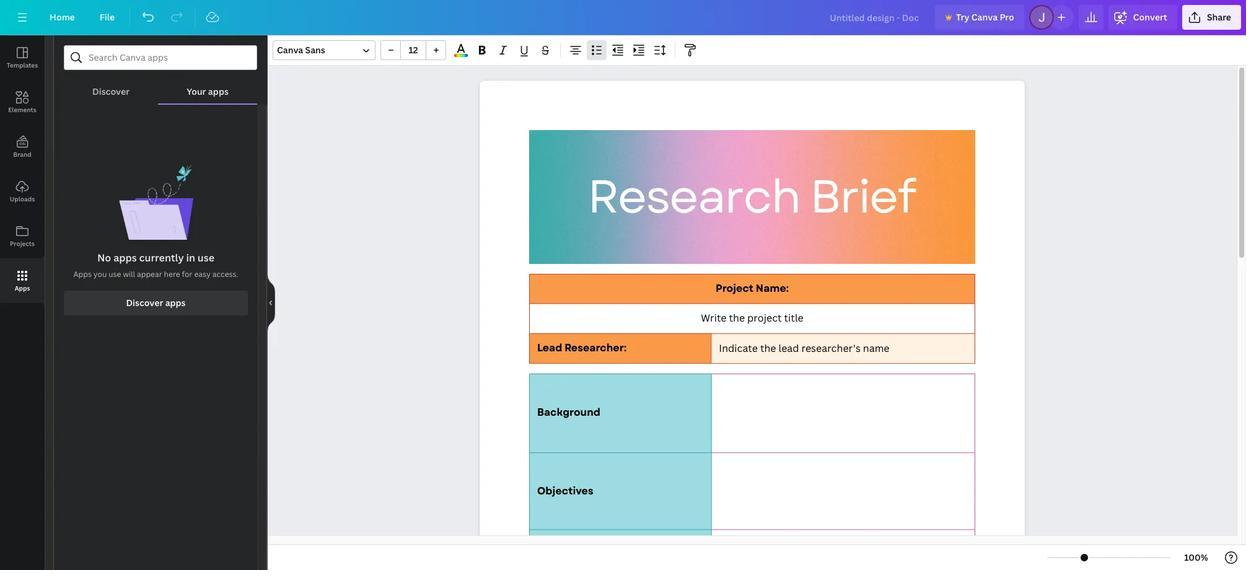 Task type: describe. For each thing, give the bounding box(es) containing it.
projects button
[[0, 214, 45, 259]]

easy
[[194, 269, 211, 280]]

Research Brief text field
[[480, 81, 1026, 570]]

try canva pro
[[957, 11, 1015, 23]]

discover button
[[64, 70, 158, 104]]

your apps
[[187, 86, 229, 97]]

home link
[[40, 5, 85, 30]]

canva inside dropdown button
[[277, 44, 303, 56]]

empty folder image displayed when there are no installed apps image
[[119, 164, 193, 240]]

currently
[[139, 251, 184, 265]]

color range image
[[455, 54, 468, 57]]

file
[[100, 11, 115, 23]]

canva sans
[[277, 44, 325, 56]]

research
[[588, 164, 801, 231]]

projects
[[10, 239, 35, 248]]

apps button
[[0, 259, 45, 303]]

will
[[123, 269, 135, 280]]

apps for discover
[[165, 297, 186, 309]]

100%
[[1185, 552, 1209, 564]]

your
[[187, 86, 206, 97]]

apps for your
[[208, 86, 229, 97]]

100% button
[[1177, 548, 1217, 568]]

discover for discover
[[92, 86, 130, 97]]

apps inside button
[[15, 284, 30, 293]]

convert button
[[1109, 5, 1178, 30]]

convert
[[1134, 11, 1168, 23]]

in
[[186, 251, 195, 265]]

Design title text field
[[821, 5, 931, 30]]

your apps button
[[158, 70, 257, 104]]

share
[[1208, 11, 1232, 23]]

try canva pro button
[[936, 5, 1025, 30]]

– – number field
[[405, 44, 422, 56]]

for
[[182, 269, 193, 280]]

templates button
[[0, 35, 45, 80]]



Task type: locate. For each thing, give the bounding box(es) containing it.
discover apps
[[126, 297, 186, 309]]

appear
[[137, 269, 162, 280]]

share button
[[1183, 5, 1242, 30]]

canva inside button
[[972, 11, 998, 23]]

access.
[[212, 269, 238, 280]]

here
[[164, 269, 180, 280]]

1 horizontal spatial apps
[[165, 297, 186, 309]]

0 vertical spatial use
[[198, 251, 215, 265]]

discover down "appear" at the top of the page
[[126, 297, 163, 309]]

apps
[[208, 86, 229, 97], [114, 251, 137, 265], [165, 297, 186, 309]]

no apps currently in use apps you use will appear here for easy access.
[[73, 251, 238, 280]]

discover
[[92, 86, 130, 97], [126, 297, 163, 309]]

0 horizontal spatial canva
[[277, 44, 303, 56]]

1 vertical spatial apps
[[15, 284, 30, 293]]

1 vertical spatial apps
[[114, 251, 137, 265]]

you
[[94, 269, 107, 280]]

use right in
[[198, 251, 215, 265]]

apps right your
[[208, 86, 229, 97]]

uploads
[[10, 195, 35, 203]]

research brief
[[588, 164, 916, 231]]

canva left sans
[[277, 44, 303, 56]]

elements
[[8, 105, 36, 114]]

apps up will
[[114, 251, 137, 265]]

2 horizontal spatial apps
[[208, 86, 229, 97]]

canva sans button
[[273, 40, 376, 60]]

brief
[[811, 164, 916, 231]]

file button
[[90, 5, 125, 30]]

discover apps button
[[64, 291, 248, 316]]

hide image
[[267, 273, 275, 333]]

1 horizontal spatial apps
[[73, 269, 92, 280]]

0 horizontal spatial apps
[[114, 251, 137, 265]]

try
[[957, 11, 970, 23]]

group
[[381, 40, 446, 60]]

0 vertical spatial apps
[[208, 86, 229, 97]]

main menu bar
[[0, 0, 1247, 35]]

apps left you
[[73, 269, 92, 280]]

apps
[[73, 269, 92, 280], [15, 284, 30, 293]]

sans
[[305, 44, 325, 56]]

1 vertical spatial use
[[109, 269, 121, 280]]

apps inside no apps currently in use apps you use will appear here for easy access.
[[114, 251, 137, 265]]

0 horizontal spatial apps
[[15, 284, 30, 293]]

apps down projects
[[15, 284, 30, 293]]

0 horizontal spatial use
[[109, 269, 121, 280]]

brand button
[[0, 125, 45, 169]]

0 vertical spatial canva
[[972, 11, 998, 23]]

1 vertical spatial discover
[[126, 297, 163, 309]]

1 horizontal spatial use
[[198, 251, 215, 265]]

canva right try at top
[[972, 11, 998, 23]]

apps down here
[[165, 297, 186, 309]]

use left will
[[109, 269, 121, 280]]

Search Canva apps search field
[[89, 46, 233, 69]]

templates
[[7, 61, 38, 69]]

canva
[[972, 11, 998, 23], [277, 44, 303, 56]]

discover down the search canva apps search field
[[92, 86, 130, 97]]

uploads button
[[0, 169, 45, 214]]

discover for discover apps
[[126, 297, 163, 309]]

2 vertical spatial apps
[[165, 297, 186, 309]]

0 vertical spatial apps
[[73, 269, 92, 280]]

use
[[198, 251, 215, 265], [109, 269, 121, 280]]

no
[[97, 251, 111, 265]]

home
[[50, 11, 75, 23]]

0 vertical spatial discover
[[92, 86, 130, 97]]

1 horizontal spatial canva
[[972, 11, 998, 23]]

pro
[[1000, 11, 1015, 23]]

1 vertical spatial canva
[[277, 44, 303, 56]]

apps inside no apps currently in use apps you use will appear here for easy access.
[[73, 269, 92, 280]]

brand
[[13, 150, 31, 159]]

elements button
[[0, 80, 45, 125]]

side panel tab list
[[0, 35, 45, 303]]

apps for no
[[114, 251, 137, 265]]



Task type: vqa. For each thing, say whether or not it's contained in the screenshot.
bottom The Edit button
no



